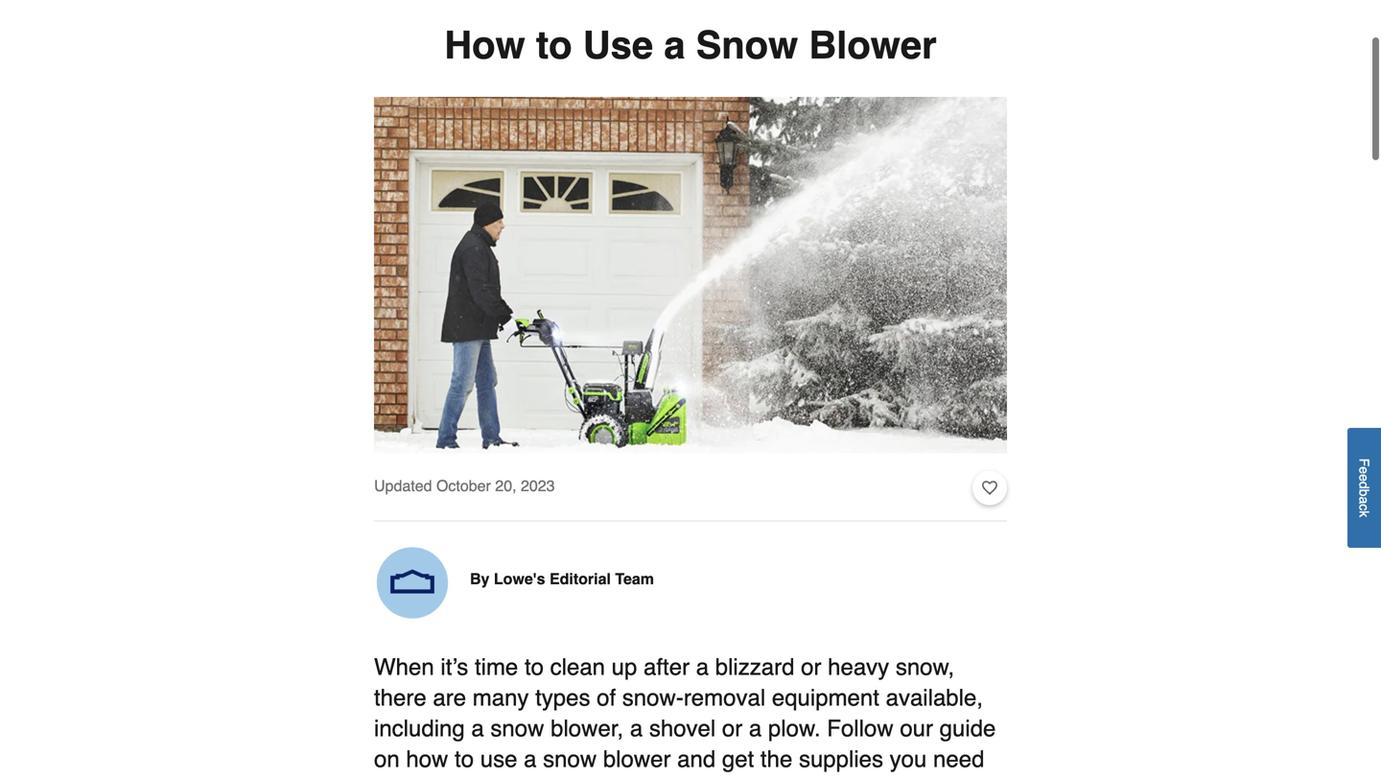 Task type: vqa. For each thing, say whether or not it's contained in the screenshot.
A Man Snow Blowing In Front Of His Brick House. image
yes



Task type: describe. For each thing, give the bounding box(es) containing it.
b
[[1357, 489, 1373, 496]]

and
[[678, 746, 716, 773]]

1 vertical spatial or
[[722, 715, 743, 742]]

by lowe's editorial team
[[470, 570, 654, 588]]

updated
[[374, 477, 432, 495]]

use
[[583, 23, 654, 67]]

removal
[[684, 685, 766, 711]]

a man snow blowing in front of his brick house. image
[[374, 97, 1007, 454]]

a right after
[[696, 654, 709, 680]]

of
[[597, 685, 616, 711]]

when it's time to clean up after a blizzard or heavy snow, there are many types of snow-removal equipment available, including a snow blower, a shovel or a plow. follow our guide on how to use a snow blower and get the supplies you need at lowe's.
[[374, 654, 996, 780]]

lowe's.
[[400, 777, 477, 780]]

lowe's
[[494, 570, 545, 588]]

a up blower
[[630, 715, 643, 742]]

1 e from the top
[[1357, 466, 1373, 474]]

on
[[374, 746, 400, 773]]

time
[[475, 654, 518, 680]]

get
[[722, 746, 754, 773]]

a right the use
[[524, 746, 537, 773]]

d
[[1357, 481, 1373, 489]]

how to use a snow blower
[[445, 23, 937, 67]]

team
[[615, 570, 654, 588]]

how
[[445, 23, 526, 67]]

a up get
[[749, 715, 762, 742]]

snow
[[696, 23, 799, 67]]

lowe's editorial team image
[[374, 545, 451, 621]]

up
[[612, 654, 637, 680]]

how
[[406, 746, 448, 773]]

october
[[437, 477, 491, 495]]

c
[[1357, 504, 1373, 511]]

at
[[374, 777, 393, 780]]

the
[[761, 746, 793, 773]]

snow,
[[896, 654, 955, 680]]

0 vertical spatial snow
[[491, 715, 544, 742]]

heavy
[[828, 654, 890, 680]]

supplies
[[799, 746, 884, 773]]

equipment
[[772, 685, 880, 711]]

clean
[[550, 654, 605, 680]]

a right use at the left top of the page
[[664, 23, 686, 67]]

2 vertical spatial to
[[455, 746, 474, 773]]

use
[[480, 746, 518, 773]]

there
[[374, 685, 427, 711]]

shovel
[[649, 715, 716, 742]]

it's
[[441, 654, 468, 680]]



Task type: locate. For each thing, give the bounding box(es) containing it.
snow down blower,
[[543, 746, 597, 773]]

blower
[[809, 23, 937, 67]]

1 vertical spatial snow
[[543, 746, 597, 773]]

by
[[470, 570, 490, 588]]

you
[[890, 746, 927, 773]]

need
[[934, 746, 985, 773]]

a up k
[[1357, 496, 1373, 504]]

0 vertical spatial to
[[536, 23, 572, 67]]

f e e d b a c k button
[[1348, 428, 1382, 548]]

snow-
[[623, 685, 684, 711]]

f
[[1357, 458, 1373, 466]]

or
[[801, 654, 822, 680], [722, 715, 743, 742]]

including
[[374, 715, 465, 742]]

20,
[[495, 477, 517, 495]]

a inside "button"
[[1357, 496, 1373, 504]]

when
[[374, 654, 434, 680]]

to
[[536, 23, 572, 67], [525, 654, 544, 680], [455, 746, 474, 773]]

1 horizontal spatial or
[[801, 654, 822, 680]]

after
[[644, 654, 690, 680]]

snow down many
[[491, 715, 544, 742]]

blower,
[[551, 715, 624, 742]]

e
[[1357, 466, 1373, 474], [1357, 474, 1373, 481]]

2 e from the top
[[1357, 474, 1373, 481]]

heart outline image
[[983, 478, 998, 499]]

snow
[[491, 715, 544, 742], [543, 746, 597, 773]]

0 vertical spatial or
[[801, 654, 822, 680]]

editorial
[[550, 570, 611, 588]]

follow
[[827, 715, 894, 742]]

2023
[[521, 477, 555, 495]]

or up get
[[722, 715, 743, 742]]

to right time
[[525, 654, 544, 680]]

our
[[900, 715, 934, 742]]

or up equipment
[[801, 654, 822, 680]]

updated october 20, 2023
[[374, 477, 555, 495]]

f e e d b a c k
[[1357, 458, 1373, 517]]

a
[[664, 23, 686, 67], [1357, 496, 1373, 504], [696, 654, 709, 680], [471, 715, 484, 742], [630, 715, 643, 742], [749, 715, 762, 742], [524, 746, 537, 773]]

1 vertical spatial to
[[525, 654, 544, 680]]

0 horizontal spatial or
[[722, 715, 743, 742]]

to up lowe's.
[[455, 746, 474, 773]]

plow.
[[768, 715, 821, 742]]

to left use at the left top of the page
[[536, 23, 572, 67]]

blizzard
[[716, 654, 795, 680]]

e up d at the right bottom of the page
[[1357, 466, 1373, 474]]

are
[[433, 685, 466, 711]]

many
[[473, 685, 529, 711]]

blower
[[603, 746, 671, 773]]

a up the use
[[471, 715, 484, 742]]

available,
[[886, 685, 983, 711]]

types
[[535, 685, 591, 711]]

guide
[[940, 715, 996, 742]]

k
[[1357, 511, 1373, 517]]

e up b
[[1357, 474, 1373, 481]]



